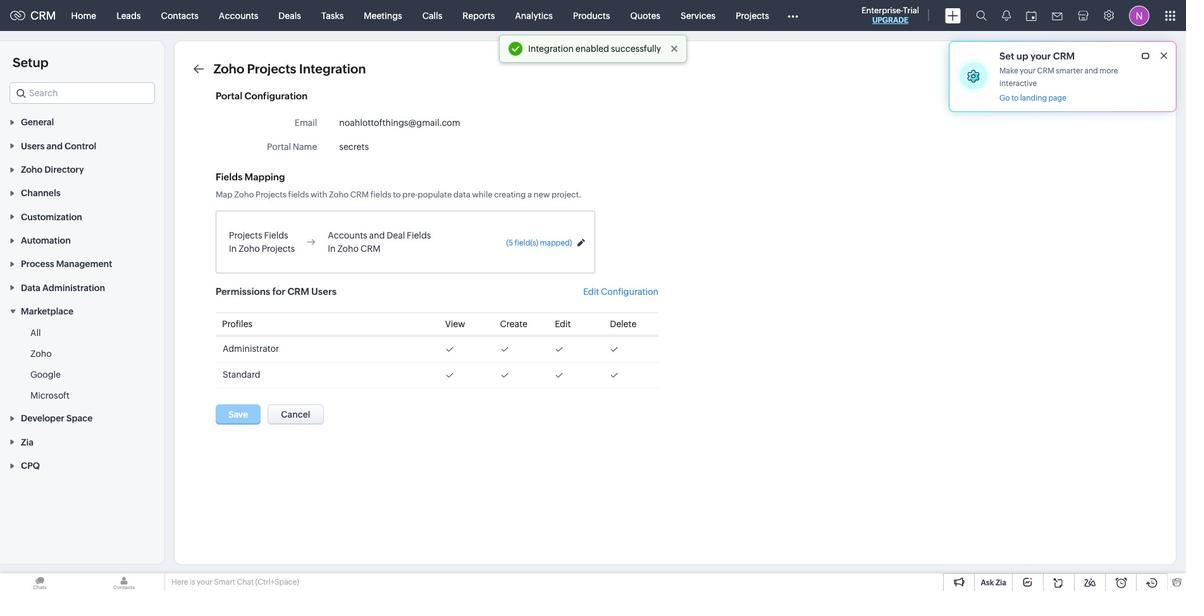 Task type: vqa. For each thing, say whether or not it's contained in the screenshot.
LOGO at the top of page
no



Task type: locate. For each thing, give the bounding box(es) containing it.
portal configuration
[[216, 91, 308, 101]]

crm left home
[[30, 9, 56, 22]]

zia up the cpq
[[21, 437, 34, 447]]

to right 'go'
[[1012, 94, 1019, 103]]

projects
[[736, 10, 770, 21], [247, 61, 297, 76], [256, 190, 287, 199], [229, 230, 262, 241], [262, 244, 295, 254]]

set up your crm make your crm smarter and more interactive go to landing page
[[1000, 51, 1119, 103]]

all
[[30, 328, 41, 338]]

zoho inside 'projects fields in zoho projects'
[[239, 244, 260, 254]]

1 horizontal spatial fields
[[371, 190, 392, 199]]

1 horizontal spatial and
[[369, 230, 385, 241]]

1 horizontal spatial to
[[1012, 94, 1019, 103]]

setup
[[13, 55, 48, 70]]

0 vertical spatial integration
[[528, 44, 574, 54]]

1 horizontal spatial fields
[[264, 230, 288, 241]]

1 vertical spatial configuration
[[601, 286, 659, 297]]

google
[[30, 370, 61, 380]]

0 vertical spatial users
[[21, 141, 45, 151]]

interactive
[[1000, 79, 1038, 88]]

0 vertical spatial edit
[[584, 286, 599, 297]]

directory
[[44, 165, 84, 175]]

edit configuration
[[584, 286, 659, 297]]

0 horizontal spatial portal
[[216, 91, 243, 101]]

and left more
[[1085, 66, 1099, 75]]

0 horizontal spatial fields
[[216, 172, 243, 182]]

analytics link
[[505, 0, 563, 31]]

crm up deactivate
[[1054, 51, 1076, 61]]

projects inside projects link
[[736, 10, 770, 21]]

fields right "deal"
[[407, 230, 431, 241]]

2 horizontal spatial and
[[1085, 66, 1099, 75]]

signals element
[[995, 0, 1019, 31]]

zia right ask
[[996, 579, 1007, 587]]

configuration down "zoho projects integration"
[[245, 91, 308, 101]]

reports
[[463, 10, 495, 21]]

meetings
[[364, 10, 402, 21]]

services
[[681, 10, 716, 21]]

home
[[71, 10, 96, 21]]

fields left with
[[288, 190, 309, 199]]

1 horizontal spatial accounts
[[328, 230, 368, 241]]

1 vertical spatial integration
[[299, 61, 366, 76]]

0 horizontal spatial edit
[[555, 319, 571, 329]]

and inside dropdown button
[[47, 141, 63, 151]]

2 horizontal spatial fields
[[407, 230, 431, 241]]

and up zoho directory
[[47, 141, 63, 151]]

projects fields in zoho projects
[[229, 230, 295, 254]]

0 vertical spatial your
[[1031, 51, 1052, 61]]

secrets
[[339, 142, 369, 152]]

cpq button
[[0, 454, 165, 477]]

microsoft link
[[30, 389, 70, 402]]

view
[[445, 319, 466, 329]]

fields up map
[[216, 172, 243, 182]]

google link
[[30, 368, 61, 381]]

integration
[[528, 44, 574, 54], [299, 61, 366, 76]]

2 in from the left
[[328, 244, 336, 254]]

None field
[[9, 82, 155, 104]]

crm down map zoho projects fields with zoho crm fields to pre-populate data while creating a new project.
[[361, 244, 381, 254]]

portal
[[216, 91, 243, 101], [267, 142, 291, 152]]

set
[[1000, 51, 1015, 61]]

integration down the analytics link
[[528, 44, 574, 54]]

1 vertical spatial and
[[47, 141, 63, 151]]

accounts inside accounts and deal fields in zoho crm
[[328, 230, 368, 241]]

( 5 field(s) mapped )
[[507, 238, 572, 247]]

1 horizontal spatial edit
[[584, 286, 599, 297]]

automation
[[21, 236, 71, 246]]

1 vertical spatial accounts
[[328, 230, 368, 241]]

0 horizontal spatial configuration
[[245, 91, 308, 101]]

accounts left "deal"
[[328, 230, 368, 241]]

administrator
[[223, 344, 279, 354]]

1 horizontal spatial users
[[311, 286, 337, 297]]

fields inside 'projects fields in zoho projects'
[[264, 230, 288, 241]]

1 horizontal spatial configuration
[[601, 286, 659, 297]]

0 vertical spatial zia
[[21, 437, 34, 447]]

populate
[[418, 190, 452, 199]]

configuration up delete
[[601, 286, 659, 297]]

1 vertical spatial edit
[[555, 319, 571, 329]]

projects left other modules field
[[736, 10, 770, 21]]

users down general
[[21, 141, 45, 151]]

delete
[[610, 319, 637, 329]]

project.
[[552, 190, 582, 199]]

cancel button
[[268, 404, 324, 425]]

0 horizontal spatial accounts
[[219, 10, 258, 21]]

more
[[1100, 66, 1119, 75]]

landing
[[1021, 94, 1048, 103]]

2 vertical spatial and
[[369, 230, 385, 241]]

fields inside accounts and deal fields in zoho crm
[[407, 230, 431, 241]]

control
[[65, 141, 96, 151]]

your right is
[[197, 578, 213, 587]]

crm left smarter
[[1038, 66, 1055, 75]]

mails element
[[1045, 1, 1071, 30]]

ask
[[981, 579, 995, 587]]

fields up permissions for crm users at the left of page
[[264, 230, 288, 241]]

zia
[[21, 437, 34, 447], [996, 579, 1007, 587]]

and for users and control
[[47, 141, 63, 151]]

0 horizontal spatial users
[[21, 141, 45, 151]]

integration down tasks link
[[299, 61, 366, 76]]

edit for edit configuration
[[584, 286, 599, 297]]

0 vertical spatial accounts
[[219, 10, 258, 21]]

enterprise-trial upgrade
[[862, 6, 920, 25]]

name
[[293, 142, 317, 152]]

1 fields from the left
[[288, 190, 309, 199]]

mails image
[[1053, 12, 1063, 20]]

1 vertical spatial portal
[[267, 142, 291, 152]]

accounts and deal fields in zoho crm
[[328, 230, 431, 254]]

cancel
[[281, 410, 310, 420]]

and inside set up your crm make your crm smarter and more interactive go to landing page
[[1085, 66, 1099, 75]]

1 horizontal spatial zia
[[996, 579, 1007, 587]]

0 horizontal spatial to
[[393, 190, 401, 199]]

accounts link
[[209, 0, 269, 31]]

trial
[[904, 6, 920, 15]]

accounts left deals
[[219, 10, 258, 21]]

projects up for
[[262, 244, 295, 254]]

chats image
[[0, 573, 80, 591]]

users
[[21, 141, 45, 151], [311, 286, 337, 297]]

1 horizontal spatial portal
[[267, 142, 291, 152]]

projects down mapping
[[256, 190, 287, 199]]

configuration
[[245, 91, 308, 101], [601, 286, 659, 297]]

zoho inside dropdown button
[[21, 165, 42, 175]]

to left pre-
[[393, 190, 401, 199]]

0 vertical spatial to
[[1012, 94, 1019, 103]]

go to landing page link
[[1000, 94, 1067, 103]]

calls
[[423, 10, 443, 21]]

0 horizontal spatial fields
[[288, 190, 309, 199]]

upgrade
[[873, 16, 909, 25]]

portal for portal name
[[267, 142, 291, 152]]

data
[[454, 190, 471, 199]]

process management
[[21, 259, 112, 269]]

enabled
[[576, 44, 609, 54]]

general button
[[0, 110, 165, 134]]

and left "deal"
[[369, 230, 385, 241]]

contacts image
[[84, 573, 164, 591]]

automation button
[[0, 228, 165, 252]]

and inside accounts and deal fields in zoho crm
[[369, 230, 385, 241]]

0 vertical spatial portal
[[216, 91, 243, 101]]

chat
[[237, 578, 254, 587]]

to inside set up your crm make your crm smarter and more interactive go to landing page
[[1012, 94, 1019, 103]]

2 vertical spatial your
[[197, 578, 213, 587]]

0 horizontal spatial in
[[229, 244, 237, 254]]

0 vertical spatial configuration
[[245, 91, 308, 101]]

your right up
[[1031, 51, 1052, 61]]

edit
[[584, 286, 599, 297], [555, 319, 571, 329]]

1 in from the left
[[229, 244, 237, 254]]

Search text field
[[10, 83, 154, 103]]

1 vertical spatial users
[[311, 286, 337, 297]]

developer space
[[21, 414, 93, 424]]

users right for
[[311, 286, 337, 297]]

noahlottofthings@gmail.com
[[339, 118, 461, 128]]

developer
[[21, 414, 64, 424]]

tasks link
[[311, 0, 354, 31]]

projects link
[[726, 0, 780, 31]]

0 horizontal spatial zia
[[21, 437, 34, 447]]

create menu element
[[938, 0, 969, 31]]

channels button
[[0, 181, 165, 205]]

1 vertical spatial your
[[1021, 66, 1036, 75]]

your
[[1031, 51, 1052, 61], [1021, 66, 1036, 75], [197, 578, 213, 587]]

marketplace region
[[0, 323, 165, 406]]

and for accounts and deal fields in zoho crm
[[369, 230, 385, 241]]

1 vertical spatial to
[[393, 190, 401, 199]]

accounts
[[219, 10, 258, 21], [328, 230, 368, 241]]

fields
[[216, 172, 243, 182], [264, 230, 288, 241], [407, 230, 431, 241]]

zoho inside marketplace region
[[30, 349, 52, 359]]

successfully
[[611, 44, 662, 54]]

1 vertical spatial zia
[[996, 579, 1007, 587]]

1 horizontal spatial integration
[[528, 44, 574, 54]]

0 vertical spatial and
[[1085, 66, 1099, 75]]

0 horizontal spatial and
[[47, 141, 63, 151]]

crm right with
[[351, 190, 369, 199]]

1 horizontal spatial in
[[328, 244, 336, 254]]

your down up
[[1021, 66, 1036, 75]]

fields left pre-
[[371, 190, 392, 199]]

quotes link
[[621, 0, 671, 31]]

permissions
[[216, 286, 270, 297]]



Task type: describe. For each thing, give the bounding box(es) containing it.
integration enabled successfully
[[528, 44, 662, 54]]

configuration for portal configuration
[[245, 91, 308, 101]]

while
[[472, 190, 493, 199]]

calls link
[[413, 0, 453, 31]]

page
[[1049, 94, 1067, 103]]

smart
[[214, 578, 235, 587]]

profiles
[[222, 319, 253, 329]]

cpq
[[21, 461, 40, 471]]

meetings link
[[354, 0, 413, 31]]

zoho link
[[30, 348, 52, 360]]

create menu image
[[946, 8, 961, 23]]

tasks
[[322, 10, 344, 21]]

2 fields from the left
[[371, 190, 392, 199]]

data
[[21, 283, 40, 293]]

quotes
[[631, 10, 661, 21]]

leads
[[117, 10, 141, 21]]

zoho inside accounts and deal fields in zoho crm
[[338, 244, 359, 254]]

users inside dropdown button
[[21, 141, 45, 151]]

profile image
[[1130, 5, 1150, 26]]

mapped
[[540, 238, 570, 247]]

process management button
[[0, 252, 165, 276]]

portal name
[[267, 142, 317, 152]]

crm right for
[[288, 286, 309, 297]]

products link
[[563, 0, 621, 31]]

customization
[[21, 212, 82, 222]]

make
[[1000, 66, 1019, 75]]

edit for edit
[[555, 319, 571, 329]]

analytics
[[515, 10, 553, 21]]

map
[[216, 190, 233, 199]]

general
[[21, 117, 54, 127]]

home link
[[61, 0, 106, 31]]

your for smart
[[197, 578, 213, 587]]

fields mapping
[[216, 172, 285, 182]]

)
[[570, 238, 572, 247]]

data administration
[[21, 283, 105, 293]]

calendar image
[[1027, 10, 1037, 21]]

marketplace
[[21, 306, 73, 317]]

search image
[[977, 10, 987, 21]]

projects up portal configuration
[[247, 61, 297, 76]]

signals image
[[1003, 10, 1011, 21]]

ask zia
[[981, 579, 1007, 587]]

crm inside accounts and deal fields in zoho crm
[[361, 244, 381, 254]]

email
[[295, 118, 317, 128]]

management
[[56, 259, 112, 269]]

users and control button
[[0, 134, 165, 157]]

contacts
[[161, 10, 199, 21]]

creating
[[494, 190, 526, 199]]

zoho projects integration
[[214, 61, 366, 76]]

portal for portal configuration
[[216, 91, 243, 101]]

a
[[528, 190, 532, 199]]

0 horizontal spatial integration
[[299, 61, 366, 76]]

projects down map
[[229, 230, 262, 241]]

developer space button
[[0, 406, 165, 430]]

deals link
[[269, 0, 311, 31]]

products
[[573, 10, 610, 21]]

crm link
[[10, 9, 56, 22]]

your for crm
[[1031, 51, 1052, 61]]

zia button
[[0, 430, 165, 454]]

here
[[172, 578, 188, 587]]

(
[[507, 238, 509, 247]]

new
[[534, 190, 550, 199]]

accounts for accounts
[[219, 10, 258, 21]]

with
[[311, 190, 327, 199]]

profile element
[[1122, 0, 1158, 31]]

create
[[500, 319, 528, 329]]

contacts link
[[151, 0, 209, 31]]

up
[[1017, 51, 1029, 61]]

all link
[[30, 327, 41, 339]]

pre-
[[403, 190, 418, 199]]

Other Modules field
[[780, 5, 807, 26]]

zoho directory button
[[0, 157, 165, 181]]

smarter
[[1056, 66, 1084, 75]]

data administration button
[[0, 276, 165, 299]]

is
[[190, 578, 195, 587]]

5
[[509, 238, 513, 247]]

process
[[21, 259, 54, 269]]

reports link
[[453, 0, 505, 31]]

in inside 'projects fields in zoho projects'
[[229, 244, 237, 254]]

accounts for accounts and deal fields in zoho crm
[[328, 230, 368, 241]]

in inside accounts and deal fields in zoho crm
[[328, 244, 336, 254]]

space
[[66, 414, 93, 424]]

marketplace button
[[0, 299, 165, 323]]

go
[[1000, 94, 1011, 103]]

users and control
[[21, 141, 96, 151]]

map zoho projects fields with zoho crm fields to pre-populate data while creating a new project.
[[216, 190, 582, 199]]

channels
[[21, 188, 61, 198]]

permissions for crm users
[[216, 286, 337, 297]]

for
[[273, 286, 286, 297]]

administration
[[42, 283, 105, 293]]

zoho directory
[[21, 165, 84, 175]]

configuration for edit configuration
[[601, 286, 659, 297]]

search element
[[969, 0, 995, 31]]

leads link
[[106, 0, 151, 31]]

zia inside dropdown button
[[21, 437, 34, 447]]

field(s)
[[515, 238, 539, 247]]

microsoft
[[30, 391, 70, 401]]



